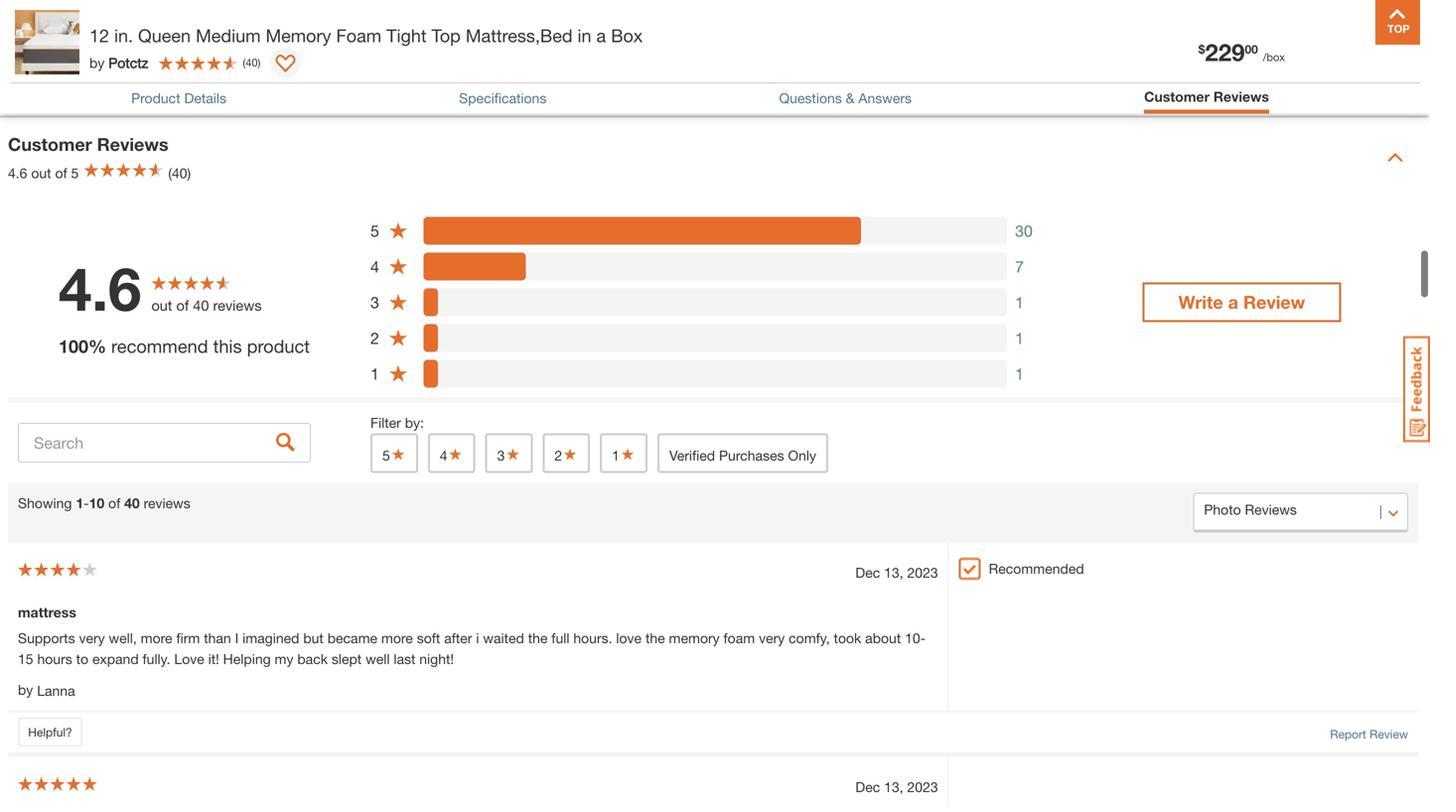Task type: locate. For each thing, give the bounding box(es) containing it.
product details
[[131, 90, 226, 106]]

showing left 10
[[18, 495, 72, 511]]

review right the write
[[1243, 291, 1305, 313]]

1 vertical spatial dec
[[855, 779, 880, 796]]

reviews down the product
[[97, 133, 168, 155]]

1 horizontal spatial customer
[[1144, 88, 1210, 105]]

foam
[[336, 25, 382, 46]]

more up fully.
[[141, 630, 172, 646]]

1 horizontal spatial 4
[[440, 447, 447, 464]]

1 vertical spatial reviews
[[144, 495, 190, 511]]

1 dec 13, 2023 from the top
[[855, 564, 938, 581]]

reviews up this
[[213, 297, 262, 314]]

1 vertical spatial out
[[151, 297, 172, 314]]

0 horizontal spatial -
[[84, 495, 89, 511]]

1 vertical spatial 3
[[497, 447, 505, 464]]

only
[[788, 447, 816, 464]]

2 the from the left
[[645, 630, 665, 646]]

1 horizontal spatial -
[[726, 67, 731, 83]]

mattress
[[18, 604, 76, 621]]

0 horizontal spatial review
[[1243, 291, 1305, 313]]

helping
[[223, 651, 271, 667]]

5
[[71, 165, 79, 181], [370, 221, 379, 240], [382, 447, 390, 464]]

the left the full on the bottom left of page
[[528, 630, 548, 646]]

0 vertical spatial 13,
[[884, 564, 903, 581]]

4.6 for 4.6
[[59, 253, 141, 324]]

0 horizontal spatial 5
[[71, 165, 79, 181]]

1 horizontal spatial reviews
[[213, 297, 262, 314]]

reviews
[[1213, 88, 1269, 105], [97, 133, 168, 155]]

1 vertical spatial 5
[[370, 221, 379, 240]]

&
[[846, 90, 855, 106]]

star icon image
[[389, 221, 408, 240], [389, 257, 408, 276], [389, 292, 408, 312], [389, 328, 408, 348], [389, 364, 408, 383]]

2 vertical spatial 4
[[440, 447, 447, 464]]

product
[[247, 336, 310, 357]]

customer up '4.6 out of 5'
[[8, 133, 92, 155]]

1 star symbol image from the left
[[447, 447, 463, 461]]

1 horizontal spatial star symbol image
[[505, 447, 521, 461]]

- left the 9 on the top right
[[726, 67, 731, 83]]

1 vertical spatial customer reviews
[[8, 133, 168, 155]]

star symbol image down filter by: on the bottom
[[390, 447, 406, 461]]

%
[[88, 336, 106, 357]]

0 horizontal spatial more
[[141, 630, 172, 646]]

star symbol image left 2 button
[[505, 447, 521, 461]]

write
[[1178, 291, 1223, 313]]

40 left "display" 'image' at the left top
[[246, 56, 258, 69]]

0 vertical spatial out
[[31, 165, 51, 181]]

star symbol image for 5
[[390, 447, 406, 461]]

- down search text field
[[84, 495, 89, 511]]

100
[[59, 336, 88, 357]]

0 vertical spatial 2023
[[907, 564, 938, 581]]

( 40 )
[[243, 56, 260, 69]]

0 horizontal spatial by
[[18, 682, 33, 698]]

1 vertical spatial 4.6
[[59, 253, 141, 324]]

well,
[[109, 630, 137, 646]]

1 horizontal spatial star symbol image
[[562, 447, 578, 461]]

1 vertical spatial 40
[[193, 297, 209, 314]]

star symbol image inside '5' button
[[390, 447, 406, 461]]

1 horizontal spatial 5
[[370, 221, 379, 240]]

by for by lanna
[[18, 682, 33, 698]]

star icon image for 4
[[389, 257, 408, 276]]

star symbol image inside 4 button
[[447, 447, 463, 461]]

1 horizontal spatial 40
[[193, 297, 209, 314]]

star symbol image left 1 "button"
[[562, 447, 578, 461]]

2 button
[[543, 433, 590, 473]]

2 horizontal spatial 40
[[246, 56, 258, 69]]

1 vertical spatial 13,
[[884, 779, 903, 796]]

showing 1 - 10 of 40 reviews
[[18, 495, 190, 511]]

2 up filter
[[370, 329, 379, 347]]

box
[[611, 25, 643, 46]]

0 vertical spatial dec
[[855, 564, 880, 581]]

0 vertical spatial 4.6
[[8, 165, 27, 181]]

2 right '3' 'button' at the bottom left of page
[[555, 447, 562, 464]]

3
[[370, 293, 379, 312], [497, 447, 505, 464]]

1 horizontal spatial customer reviews
[[1144, 88, 1269, 105]]

very
[[79, 630, 105, 646], [759, 630, 785, 646]]

0 horizontal spatial star symbol image
[[447, 447, 463, 461]]

very right foam
[[759, 630, 785, 646]]

Search text field
[[18, 423, 311, 463]]

(40)
[[168, 165, 191, 181]]

star symbol image
[[447, 447, 463, 461], [505, 447, 521, 461]]

verified purchases only button
[[657, 433, 828, 473]]

report
[[1330, 728, 1366, 742]]

0 horizontal spatial a
[[596, 25, 606, 46]]

0 horizontal spatial customer reviews
[[8, 133, 168, 155]]

1 button
[[600, 433, 647, 473]]

well
[[366, 651, 390, 667]]

by:
[[405, 414, 424, 431]]

1 vertical spatial showing
[[18, 495, 72, 511]]

very up to in the bottom left of the page
[[79, 630, 105, 646]]

0 horizontal spatial 40
[[124, 495, 140, 511]]

0 vertical spatial 5
[[71, 165, 79, 181]]

review right report
[[1370, 728, 1408, 742]]

customer reviews down diy at the right top
[[1144, 88, 1269, 105]]

0 horizontal spatial 4.6
[[8, 165, 27, 181]]

- for 10
[[84, 495, 89, 511]]

3 star symbol image from the left
[[620, 447, 636, 461]]

customer
[[1144, 88, 1210, 105], [8, 133, 92, 155]]

star symbol image left '3' 'button' at the bottom left of page
[[447, 447, 463, 461]]

0 horizontal spatial 4
[[370, 257, 379, 276]]

customer reviews
[[1144, 88, 1269, 105], [8, 133, 168, 155]]

13,
[[884, 564, 903, 581], [884, 779, 903, 796]]

supports
[[18, 630, 75, 646]]

2 vertical spatial 40
[[124, 495, 140, 511]]

2 horizontal spatial 5
[[382, 447, 390, 464]]

1 horizontal spatial a
[[1228, 291, 1238, 313]]

reviews down $ 229 00 /box
[[1213, 88, 1269, 105]]

1 horizontal spatial review
[[1370, 728, 1408, 742]]

star symbol image for 1
[[620, 447, 636, 461]]

1 horizontal spatial 3
[[497, 447, 505, 464]]

40 up 100 % recommend this product
[[193, 297, 209, 314]]

0 vertical spatial 3
[[370, 293, 379, 312]]

expand
[[92, 651, 139, 667]]

specifications button
[[459, 90, 547, 106], [459, 90, 547, 106]]

1 vertical spatial 4
[[370, 257, 379, 276]]

this
[[213, 336, 242, 357]]

verified purchases only
[[669, 447, 816, 464]]

a right the write
[[1228, 291, 1238, 313]]

0 vertical spatial review
[[1243, 291, 1305, 313]]

0 horizontal spatial star symbol image
[[390, 447, 406, 461]]

click to redirect to view my cart page image
[[1367, 24, 1390, 48]]

questions & answers button
[[779, 90, 912, 106], [779, 90, 912, 106]]

verified
[[669, 447, 715, 464]]

2 star symbol image from the left
[[505, 447, 521, 461]]

(
[[243, 56, 246, 69]]

questions & answers
[[779, 90, 912, 106]]

1 horizontal spatial 4.6
[[59, 253, 141, 324]]

9
[[758, 67, 766, 83]]

0 horizontal spatial 3
[[370, 293, 379, 312]]

1 horizontal spatial showing
[[660, 67, 714, 83]]

1 vertical spatial 2023
[[907, 779, 938, 796]]

0 horizontal spatial very
[[79, 630, 105, 646]]

1 star icon image from the top
[[389, 221, 408, 240]]

1 very from the left
[[79, 630, 105, 646]]

customer reviews up '4.6 out of 5'
[[8, 133, 168, 155]]

star symbol image inside 2 button
[[562, 447, 578, 461]]

0 vertical spatial showing
[[660, 67, 714, 83]]

by potctz
[[89, 54, 148, 71]]

but
[[303, 630, 324, 646]]

0 horizontal spatial showing
[[18, 495, 72, 511]]

mesquite
[[125, 38, 191, 57]]

2 star icon image from the top
[[389, 257, 408, 276]]

to
[[76, 651, 88, 667]]

40 right 10
[[124, 495, 140, 511]]

2 horizontal spatial 4
[[731, 67, 739, 83]]

5 inside '5' button
[[382, 447, 390, 464]]

1 vertical spatial by
[[18, 682, 33, 698]]

1 vertical spatial 2
[[555, 447, 562, 464]]

star icon image for 2
[[389, 328, 408, 348]]

star symbol image inside 1 "button"
[[620, 447, 636, 461]]

the right love
[[645, 630, 665, 646]]

customer down diy at the right top
[[1144, 88, 1210, 105]]

- for 4
[[726, 67, 731, 83]]

5 star icon image from the top
[[389, 364, 408, 383]]

navigation
[[642, 0, 785, 65]]

last
[[394, 651, 415, 667]]

10-
[[905, 630, 926, 646]]

memory
[[266, 25, 331, 46]]

showing left the 9 on the top right
[[660, 67, 714, 83]]

1 vertical spatial -
[[84, 495, 89, 511]]

4.6
[[8, 165, 27, 181], [59, 253, 141, 324]]

1 more from the left
[[141, 630, 172, 646]]

by for by potctz
[[89, 54, 105, 71]]

1 vertical spatial dec 13, 2023
[[855, 779, 938, 796]]

$ 229 00 /box
[[1198, 38, 1285, 66]]

0 horizontal spatial reviews
[[97, 133, 168, 155]]

waited
[[483, 630, 524, 646]]

0 vertical spatial by
[[89, 54, 105, 71]]

diy
[[1200, 52, 1225, 71]]

1 vertical spatial a
[[1228, 291, 1238, 313]]

1 star symbol image from the left
[[390, 447, 406, 461]]

a inside button
[[1228, 291, 1238, 313]]

1 inside "button"
[[612, 447, 620, 464]]

star symbol image inside '3' 'button'
[[505, 447, 521, 461]]

0 vertical spatial -
[[726, 67, 731, 83]]

0 vertical spatial 40
[[246, 56, 258, 69]]

more up "last"
[[381, 630, 413, 646]]

2023
[[907, 564, 938, 581], [907, 779, 938, 796]]

showing for showing 1 - 10 of 40 reviews
[[18, 495, 72, 511]]

reviews down search text field
[[144, 495, 190, 511]]

0 horizontal spatial reviews
[[144, 495, 190, 511]]

1 vertical spatial reviews
[[97, 133, 168, 155]]

reviews
[[213, 297, 262, 314], [144, 495, 190, 511]]

1 horizontal spatial the
[[645, 630, 665, 646]]

4 star icon image from the top
[[389, 328, 408, 348]]

1 horizontal spatial 2
[[555, 447, 562, 464]]

4.6 out of 5
[[8, 165, 79, 181]]

0 horizontal spatial the
[[528, 630, 548, 646]]

0 horizontal spatial 2
[[370, 329, 379, 347]]

3 star icon image from the top
[[389, 292, 408, 312]]

by down 12
[[89, 54, 105, 71]]

showing
[[660, 67, 714, 83], [18, 495, 72, 511]]

star icon image for 5
[[389, 221, 408, 240]]

answers
[[858, 90, 912, 106]]

showing for showing 1 - 4 of 9
[[660, 67, 714, 83]]

purchases
[[719, 447, 784, 464]]

2 dec 13, 2023 from the top
[[855, 779, 938, 796]]

out of 40 reviews
[[151, 297, 262, 314]]

by inside by lanna
[[18, 682, 33, 698]]

customer reviews button
[[1144, 88, 1269, 109], [1144, 88, 1269, 105]]

report review button
[[1330, 726, 1408, 744]]

by lanna
[[18, 682, 75, 699]]

star symbol image right 2 button
[[620, 447, 636, 461]]

0 horizontal spatial out
[[31, 165, 51, 181]]

dec 13, 2023
[[855, 564, 938, 581], [855, 779, 938, 796]]

0 horizontal spatial customer
[[8, 133, 92, 155]]

star symbol image
[[390, 447, 406, 461], [562, 447, 578, 461], [620, 447, 636, 461]]

1 horizontal spatial very
[[759, 630, 785, 646]]

the home depot logo image
[[14, 16, 77, 79]]

15
[[18, 651, 33, 667]]

mattress,bed
[[466, 25, 573, 46]]

product image image
[[15, 10, 79, 74]]

2 vertical spatial 5
[[382, 447, 390, 464]]

dec
[[855, 564, 880, 581], [855, 779, 880, 796]]

night!
[[419, 651, 454, 667]]

2 horizontal spatial star symbol image
[[620, 447, 636, 461]]

1 vertical spatial review
[[1370, 728, 1408, 742]]

a right in
[[596, 25, 606, 46]]

1 13, from the top
[[884, 564, 903, 581]]

lanna
[[37, 683, 75, 699]]

4
[[731, 67, 739, 83], [370, 257, 379, 276], [440, 447, 447, 464]]

0 vertical spatial dec 13, 2023
[[855, 564, 938, 581]]

my
[[275, 651, 293, 667]]

2 star symbol image from the left
[[562, 447, 578, 461]]

it!
[[208, 651, 219, 667]]

1 horizontal spatial by
[[89, 54, 105, 71]]

1 horizontal spatial reviews
[[1213, 88, 1269, 105]]

1 horizontal spatial more
[[381, 630, 413, 646]]

2 13, from the top
[[884, 779, 903, 796]]

by left lanna
[[18, 682, 33, 698]]



Task type: vqa. For each thing, say whether or not it's contained in the screenshot.


Task type: describe. For each thing, give the bounding box(es) containing it.
about
[[865, 630, 901, 646]]

write a review button
[[1143, 282, 1341, 322]]

filter by:
[[370, 414, 424, 431]]

display image
[[275, 55, 295, 74]]

star symbol image for 4
[[447, 447, 463, 461]]

10pm
[[199, 38, 241, 57]]

product
[[131, 90, 180, 106]]

queen
[[138, 25, 191, 46]]

details
[[184, 90, 226, 106]]

star symbol image for 3
[[505, 447, 521, 461]]

top
[[432, 25, 461, 46]]

2 2023 from the top
[[907, 779, 938, 796]]

medium
[[196, 25, 261, 46]]

hours.
[[573, 630, 612, 646]]

took
[[834, 630, 861, 646]]

firm
[[176, 630, 200, 646]]

12 in. queen medium memory foam tight top mattress,bed in a box
[[89, 25, 643, 46]]

filter
[[370, 414, 401, 431]]

10
[[89, 495, 104, 511]]

1 horizontal spatial out
[[151, 297, 172, 314]]

top button
[[1375, 0, 1420, 45]]

slept
[[332, 651, 362, 667]]

showing 1 - 4 of 9
[[660, 67, 766, 83]]

foam
[[724, 630, 755, 646]]

questions
[[779, 90, 842, 106]]

1 vertical spatial customer
[[8, 133, 92, 155]]

helpful?
[[28, 726, 72, 740]]

star icon image for 1
[[389, 364, 408, 383]]

229
[[1205, 38, 1245, 66]]

00
[[1245, 42, 1258, 56]]

soft
[[417, 630, 440, 646]]

recommend
[[111, 336, 208, 357]]

100 % recommend this product
[[59, 336, 310, 357]]

memory
[[669, 630, 720, 646]]

review inside button
[[1243, 291, 1305, 313]]

4.6 for 4.6 out of 5
[[8, 165, 27, 181]]

7
[[1015, 257, 1024, 276]]

12
[[89, 25, 109, 46]]

write a review
[[1178, 291, 1305, 313]]

mesquite 10pm
[[125, 38, 241, 57]]

0 vertical spatial customer
[[1144, 88, 1210, 105]]

0 vertical spatial customer reviews
[[1144, 88, 1269, 105]]

1 dec from the top
[[855, 564, 880, 581]]

0 vertical spatial reviews
[[213, 297, 262, 314]]

What can we help you find today? search field
[[392, 27, 937, 69]]

love
[[616, 630, 642, 646]]

2 more from the left
[[381, 630, 413, 646]]

imagined
[[242, 630, 299, 646]]

fully.
[[143, 651, 170, 667]]

review inside button
[[1370, 728, 1408, 742]]

1 2023 from the top
[[907, 564, 938, 581]]

2 inside button
[[555, 447, 562, 464]]

report review
[[1330, 728, 1408, 742]]

caret image
[[1387, 149, 1403, 165]]

2 dec from the top
[[855, 779, 880, 796]]

recommended
[[989, 560, 1084, 577]]

tight
[[386, 25, 427, 46]]

than
[[204, 630, 231, 646]]

75150
[[311, 38, 355, 57]]

3 inside 'button'
[[497, 447, 505, 464]]

feedback link image
[[1403, 336, 1430, 443]]

0 vertical spatial reviews
[[1213, 88, 1269, 105]]

diy button
[[1181, 24, 1244, 72]]

4 button
[[428, 433, 475, 473]]

30
[[1015, 221, 1033, 240]]

0 vertical spatial a
[[596, 25, 606, 46]]

mattress supports very well, more firm than i imagined but became more soft after i waited the full hours. love the memory foam very comfy, took about 10- 15 hours to expand fully. love it! helping my back slept well last night!
[[18, 604, 926, 667]]

love
[[174, 651, 204, 667]]

back
[[297, 651, 328, 667]]

/box
[[1263, 51, 1285, 64]]

0 vertical spatial 2
[[370, 329, 379, 347]]

potctz
[[108, 54, 148, 71]]

in.
[[114, 25, 133, 46]]

star icon image for 3
[[389, 292, 408, 312]]

specifications
[[459, 90, 547, 106]]

4 inside button
[[440, 447, 447, 464]]

1 the from the left
[[528, 630, 548, 646]]

lanna button
[[37, 681, 75, 702]]

)
[[258, 56, 260, 69]]

star symbol image for 2
[[562, 447, 578, 461]]

2 very from the left
[[759, 630, 785, 646]]

0 vertical spatial 4
[[731, 67, 739, 83]]

i
[[235, 630, 239, 646]]

became
[[327, 630, 377, 646]]

$
[[1198, 42, 1205, 56]]

full
[[551, 630, 569, 646]]

i
[[476, 630, 479, 646]]

helpful? button
[[18, 718, 82, 748]]



